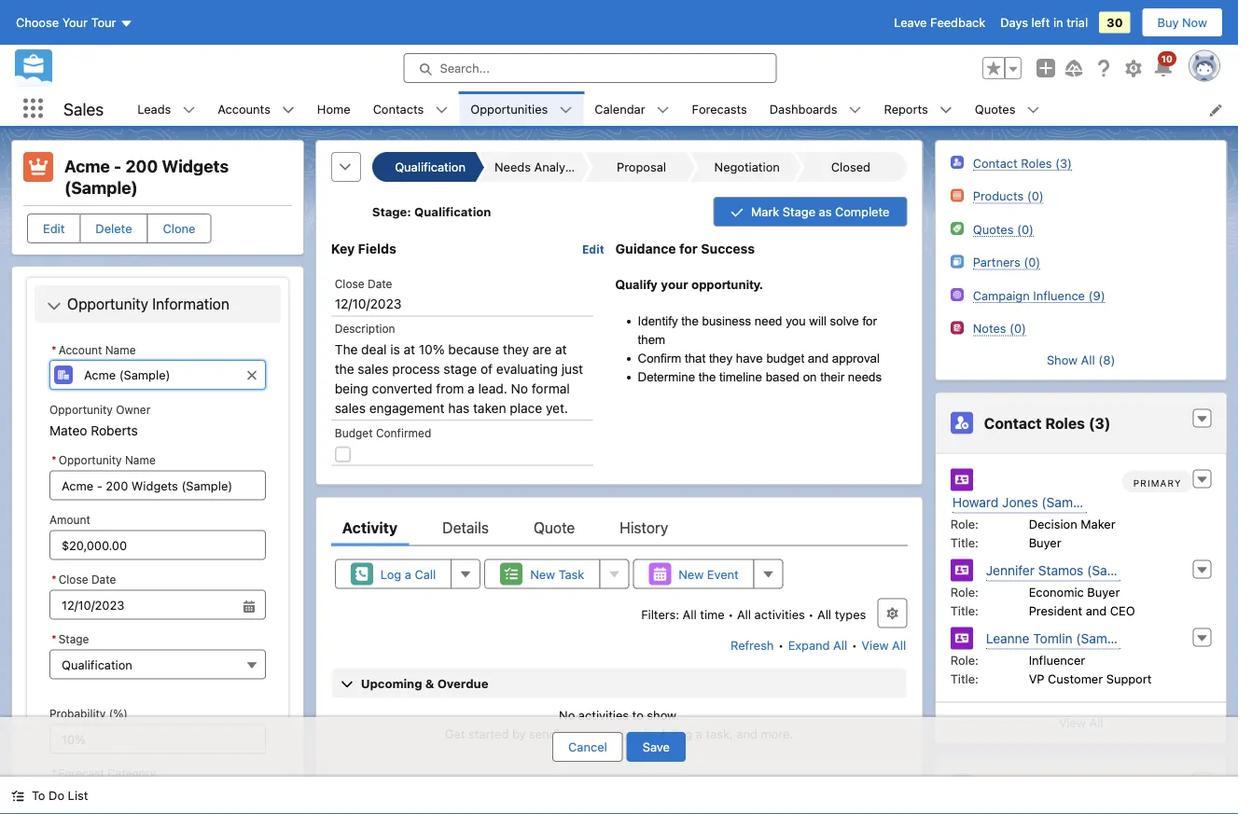 Task type: vqa. For each thing, say whether or not it's contained in the screenshot.
1,200
no



Task type: locate. For each thing, give the bounding box(es) containing it.
edit left guidance
[[582, 243, 604, 256]]

(sample) up ceo
[[1087, 563, 1141, 579]]

and up "on"
[[808, 352, 829, 366]]

opportunity up * account name
[[67, 295, 148, 313]]

0 horizontal spatial close
[[58, 573, 88, 586]]

contact roles (3)
[[984, 414, 1110, 432]]

• left expand
[[778, 638, 784, 652]]

1 vertical spatial contact
[[984, 414, 1042, 432]]

group
[[983, 57, 1022, 79], [49, 568, 266, 620]]

2 vertical spatial a
[[696, 727, 703, 741]]

* for * close date
[[51, 573, 57, 586]]

5 * from the top
[[51, 767, 57, 780]]

quotes
[[975, 101, 1016, 115]]

contacts list item
[[362, 91, 459, 126]]

1 vertical spatial view
[[1058, 716, 1086, 730]]

group down amount text box
[[49, 568, 266, 620]]

name
[[105, 343, 136, 357], [125, 454, 156, 467]]

0 vertical spatial opportunity
[[67, 295, 148, 313]]

1 horizontal spatial new
[[679, 567, 704, 581]]

dashboards link
[[759, 91, 849, 126]]

contact inside 'element'
[[984, 414, 1042, 432]]

text default image inside leads list item
[[182, 103, 195, 116]]

show
[[744, 776, 773, 790]]

3 role: from the top
[[950, 654, 978, 668]]

0 horizontal spatial they
[[503, 341, 529, 357]]

(sample) down ceo
[[1076, 631, 1130, 647]]

1 * from the top
[[51, 343, 57, 357]]

a right log
[[405, 567, 411, 581]]

list
[[126, 91, 1238, 126]]

sales down deal at top
[[358, 361, 389, 376]]

edit left delete
[[43, 222, 65, 236]]

stage up fields
[[372, 205, 407, 219]]

and inside contact roles 'element'
[[1086, 604, 1107, 618]]

(sample) for howard jones (sample)
[[1041, 495, 1096, 510]]

expand
[[788, 638, 830, 652]]

all left leanne tomlin (sample) image
[[892, 638, 906, 652]]

2 vertical spatial no
[[415, 776, 431, 790]]

name for * account name
[[105, 343, 136, 357]]

role: down leanne tomlin (sample) image
[[950, 654, 978, 668]]

the inside description the deal is at 10% because they are at the sales process stage of evaluating just being converted from a lead.  no formal sales engagement has taken place yet.
[[335, 361, 354, 376]]

key fields
[[331, 241, 396, 257]]

on
[[803, 370, 817, 384]]

they up evaluating
[[503, 341, 529, 357]]

activities up the refresh
[[755, 608, 805, 622]]

2 title: from the top
[[950, 604, 978, 618]]

are
[[533, 341, 552, 357]]

owner
[[116, 403, 150, 416]]

0 vertical spatial view all link
[[861, 630, 907, 660]]

1 horizontal spatial activities
[[755, 608, 805, 622]]

0 vertical spatial edit
[[43, 222, 65, 236]]

the down the
[[335, 361, 354, 376]]

0 vertical spatial a
[[468, 381, 475, 396]]

2 at from the left
[[555, 341, 567, 357]]

0 vertical spatial no
[[511, 381, 528, 396]]

text default image inside the quotes list item
[[1027, 103, 1040, 116]]

1 horizontal spatial at
[[555, 341, 567, 357]]

at right are
[[555, 341, 567, 357]]

activities up email,
[[579, 709, 629, 723]]

false image
[[335, 447, 351, 462]]

1 horizontal spatial view
[[1058, 716, 1086, 730]]

0 vertical spatial as
[[819, 205, 832, 219]]

forecasts link
[[681, 91, 759, 126]]

new task
[[530, 567, 585, 581]]

expand all button
[[787, 630, 848, 660]]

campaign influence image
[[950, 288, 963, 302]]

title: up leanne tomlin (sample) image
[[950, 604, 978, 618]]

0 vertical spatial contact
[[973, 156, 1018, 170]]

1 vertical spatial buyer
[[1087, 586, 1120, 600]]

path options list box
[[372, 152, 907, 182]]

text default image inside to do list button
[[11, 790, 24, 803]]

calendar
[[595, 101, 645, 115]]

text default image for reports
[[940, 103, 953, 116]]

all
[[1081, 353, 1095, 367], [683, 608, 697, 622], [737, 608, 751, 622], [818, 608, 832, 622], [833, 638, 848, 652], [892, 638, 906, 652], [1089, 716, 1103, 730]]

1 vertical spatial a
[[405, 567, 411, 581]]

* inside group
[[51, 573, 57, 586]]

0 horizontal spatial as
[[696, 776, 709, 790]]

and inside no activities to show. get started by sending an email, scheduling a task, and more.
[[737, 727, 758, 741]]

sales
[[63, 99, 104, 119]]

your
[[62, 15, 88, 29]]

text default image for leads
[[182, 103, 195, 116]]

1 vertical spatial group
[[49, 568, 266, 620]]

no up the 'place'
[[511, 381, 528, 396]]

opportunity inside "dropdown button"
[[67, 295, 148, 313]]

marked
[[650, 776, 693, 790]]

0 vertical spatial role:
[[950, 517, 978, 531]]

a left 'task,'
[[696, 727, 703, 741]]

buyer down the decision
[[1029, 536, 1061, 550]]

close up 12/10/2023
[[335, 277, 365, 290]]

role: down jennifer stamos (sample) "icon"
[[950, 586, 978, 600]]

identify
[[638, 314, 678, 328]]

for up qualify your opportunity.
[[679, 241, 698, 257]]

for right solve
[[863, 314, 877, 328]]

0 vertical spatial view
[[862, 638, 889, 652]]

delete button
[[80, 214, 148, 244]]

2 vertical spatial title:
[[950, 672, 978, 686]]

Amount text field
[[49, 530, 266, 560]]

partners (0) link
[[973, 253, 1040, 272]]

ceo
[[1110, 604, 1135, 618]]

roles
[[1045, 414, 1085, 432]]

name for * opportunity name
[[125, 454, 156, 467]]

analysis
[[534, 160, 581, 174]]

text default image inside contacts list item
[[435, 103, 448, 116]]

4 * from the top
[[51, 633, 57, 646]]

2 horizontal spatial stage
[[783, 205, 816, 219]]

* left account
[[51, 343, 57, 357]]

qualification right : on the left of the page
[[414, 205, 491, 219]]

jennifer stamos (sample) image
[[950, 559, 973, 582]]

1 vertical spatial date
[[91, 573, 116, 586]]

1 horizontal spatial buyer
[[1087, 586, 1120, 600]]

(sample) down 'acme'
[[64, 177, 138, 197]]

acme - 200 widgets (sample)
[[64, 156, 229, 197]]

view down types
[[862, 638, 889, 652]]

sales down "being"
[[335, 400, 366, 416]]

qualification inside stage, qualification button
[[62, 658, 132, 672]]

0 vertical spatial title:
[[950, 536, 978, 550]]

2 vertical spatial role:
[[950, 654, 978, 668]]

0 vertical spatial close
[[335, 277, 365, 290]]

text default image inside reports list item
[[940, 103, 953, 116]]

title: down leanne tomlin (sample) image
[[950, 672, 978, 686]]

log a call
[[381, 567, 436, 581]]

decision maker
[[1029, 517, 1115, 531]]

0 vertical spatial name
[[105, 343, 136, 357]]

* for * forecast category
[[51, 767, 57, 780]]

economic buyer
[[1029, 586, 1120, 600]]

buyer up ceo
[[1087, 586, 1120, 600]]

1 vertical spatial name
[[125, 454, 156, 467]]

group up the quotes list item
[[983, 57, 1022, 79]]

0 horizontal spatial stage
[[58, 633, 89, 646]]

qualification down * stage
[[62, 658, 132, 672]]

1 horizontal spatial close
[[335, 277, 365, 290]]

group containing *
[[49, 568, 266, 620]]

to do list button
[[0, 777, 99, 815]]

accounts list item
[[207, 91, 306, 126]]

vp
[[1029, 672, 1044, 686]]

campaign
[[973, 288, 1030, 302]]

dashboards list item
[[759, 91, 873, 126]]

support
[[1106, 672, 1152, 686]]

0 vertical spatial buyer
[[1029, 536, 1061, 550]]

activities inside no activities to show. get started by sending an email, scheduling a task, and more.
[[579, 709, 629, 723]]

* up amount
[[51, 454, 57, 467]]

qualification inside qualification 'link'
[[395, 160, 466, 174]]

2 role: from the top
[[950, 586, 978, 600]]

stage for * stage
[[58, 633, 89, 646]]

contact left roles
[[984, 414, 1042, 432]]

1 vertical spatial activities
[[579, 709, 629, 723]]

show.
[[647, 709, 679, 723]]

0 horizontal spatial view
[[862, 638, 889, 652]]

1 new from the left
[[530, 567, 555, 581]]

title:
[[950, 536, 978, 550], [950, 604, 978, 618], [950, 672, 978, 686]]

0 horizontal spatial a
[[405, 567, 411, 581]]

view all link down customer
[[935, 702, 1226, 744]]

dashboards
[[770, 101, 838, 115]]

quotes link
[[964, 91, 1027, 126]]

mark stage as complete
[[751, 205, 890, 219]]

opportunity for opportunity owner
[[49, 403, 113, 416]]

1 horizontal spatial group
[[983, 57, 1022, 79]]

a right from
[[468, 381, 475, 396]]

edit inside edit 'button'
[[43, 222, 65, 236]]

10 button
[[1153, 51, 1177, 79]]

date up 12/10/2023
[[368, 277, 392, 290]]

stage
[[372, 205, 407, 219], [783, 205, 816, 219], [58, 633, 89, 646]]

log a call button
[[335, 559, 452, 589]]

choose your tour
[[16, 15, 116, 29]]

opportunity for opportunity information
[[67, 295, 148, 313]]

1 vertical spatial qualification
[[414, 205, 491, 219]]

edit
[[43, 222, 65, 236], [582, 243, 604, 256]]

view all
[[1058, 716, 1103, 730]]

1 horizontal spatial date
[[368, 277, 392, 290]]

campaign influence (9) link
[[973, 287, 1105, 305]]

contact for contact roles (3)
[[973, 156, 1018, 170]]

2 horizontal spatial a
[[696, 727, 703, 741]]

tour
[[91, 15, 116, 29]]

upcoming & overdue
[[361, 676, 488, 690]]

by
[[512, 727, 526, 741]]

as left complete on the right of the page
[[819, 205, 832, 219]]

* for * account name
[[51, 343, 57, 357]]

budget
[[335, 426, 373, 439]]

None text field
[[49, 471, 266, 501], [49, 590, 266, 620], [49, 471, 266, 501], [49, 590, 266, 620]]

text default image
[[182, 103, 195, 116], [435, 103, 448, 116], [849, 103, 862, 116], [940, 103, 953, 116], [1195, 777, 1209, 790]]

1 role: from the top
[[950, 517, 978, 531]]

and inside identify the business need you will solve for them confirm that they have budget and approval determine the timeline based on their needs
[[808, 352, 829, 366]]

title: up jennifer stamos (sample) "icon"
[[950, 536, 978, 550]]

view down customer
[[1058, 716, 1086, 730]]

opportunities link
[[459, 91, 559, 126]]

1 vertical spatial no
[[559, 709, 575, 723]]

0 horizontal spatial view all link
[[861, 630, 907, 660]]

at right is
[[404, 341, 415, 357]]

2 new from the left
[[679, 567, 704, 581]]

close
[[335, 277, 365, 290], [58, 573, 88, 586]]

new event button
[[633, 559, 755, 589]]

stage inside button
[[783, 205, 816, 219]]

opportunity left the owner
[[49, 403, 113, 416]]

accounts link
[[207, 91, 282, 126]]

0 vertical spatial date
[[368, 277, 392, 290]]

2 vertical spatial qualification
[[62, 658, 132, 672]]

0 vertical spatial for
[[679, 241, 698, 257]]

0 horizontal spatial new
[[530, 567, 555, 581]]

1 vertical spatial role:
[[950, 586, 978, 600]]

0 horizontal spatial at
[[404, 341, 415, 357]]

1 horizontal spatial a
[[468, 381, 475, 396]]

no left past
[[415, 776, 431, 790]]

*
[[51, 343, 57, 357], [51, 454, 57, 467], [51, 573, 57, 586], [51, 633, 57, 646], [51, 767, 57, 780]]

no inside description the deal is at 10% because they are at the sales process stage of evaluating just being converted from a lead.  no formal sales engagement has taken place yet.
[[511, 381, 528, 396]]

negotiation
[[715, 160, 780, 174]]

your
[[661, 277, 688, 291]]

tab list containing activity
[[331, 509, 907, 546]]

no up sending
[[559, 709, 575, 723]]

president and ceo
[[1029, 604, 1135, 618]]

0 horizontal spatial edit
[[43, 222, 65, 236]]

activity link
[[342, 509, 398, 546]]

• down types
[[852, 638, 857, 652]]

3 title: from the top
[[950, 672, 978, 686]]

tab list
[[331, 509, 907, 546]]

text default image inside dashboards list item
[[849, 103, 862, 116]]

and left ceo
[[1086, 604, 1107, 618]]

stage right mark
[[783, 205, 816, 219]]

2 horizontal spatial no
[[559, 709, 575, 723]]

0 horizontal spatial date
[[91, 573, 116, 586]]

opportunity down opportunity owner
[[58, 454, 122, 467]]

1 horizontal spatial for
[[863, 314, 877, 328]]

2 * from the top
[[51, 454, 57, 467]]

them
[[638, 333, 666, 347]]

0 horizontal spatial buyer
[[1029, 536, 1061, 550]]

view inside view all link
[[1058, 716, 1086, 730]]

0 horizontal spatial activities
[[579, 709, 629, 723]]

1 vertical spatial for
[[863, 314, 877, 328]]

1 vertical spatial view all link
[[935, 702, 1226, 744]]

no for and
[[415, 776, 431, 790]]

cancel
[[568, 741, 607, 755]]

close up * stage
[[58, 573, 88, 586]]

text default image inside accounts list item
[[282, 103, 295, 116]]

converted
[[372, 381, 433, 396]]

0 horizontal spatial group
[[49, 568, 266, 620]]

1 horizontal spatial edit
[[582, 243, 604, 256]]

new for new task
[[530, 567, 555, 581]]

•
[[728, 608, 734, 622], [809, 608, 814, 622], [778, 638, 784, 652], [852, 638, 857, 652]]

new left 'task'
[[530, 567, 555, 581]]

text default image for dashboards
[[849, 103, 862, 116]]

mark
[[751, 205, 780, 219]]

role: for leanne
[[950, 654, 978, 668]]

products image
[[950, 189, 963, 202]]

based
[[766, 370, 800, 384]]

1 vertical spatial edit
[[582, 243, 604, 256]]

1 at from the left
[[404, 341, 415, 357]]

qualification up stage : qualification
[[395, 160, 466, 174]]

done
[[712, 776, 740, 790]]

the
[[682, 314, 699, 328], [335, 361, 354, 376], [699, 370, 716, 384]]

10
[[1162, 53, 1173, 64]]

date down amount text box
[[91, 573, 116, 586]]

all down vp customer support
[[1089, 716, 1103, 730]]

feedback
[[931, 15, 986, 29]]

0 horizontal spatial no
[[415, 776, 431, 790]]

1 vertical spatial close
[[58, 573, 88, 586]]

name right account
[[105, 343, 136, 357]]

choose your tour button
[[15, 7, 134, 37]]

here.
[[794, 776, 823, 790]]

text default image inside 'opportunities' list item
[[559, 103, 572, 116]]

date inside close date 12/10/2023
[[368, 277, 392, 290]]

1 horizontal spatial no
[[511, 381, 528, 396]]

list containing leads
[[126, 91, 1238, 126]]

0 vertical spatial qualification
[[395, 160, 466, 174]]

name down the owner
[[125, 454, 156, 467]]

all left time
[[683, 608, 697, 622]]

* up do
[[51, 767, 57, 780]]

for
[[679, 241, 698, 257], [863, 314, 877, 328]]

12/10/2023
[[335, 296, 402, 311]]

howard jones (sample)
[[952, 495, 1096, 510]]

you
[[786, 314, 806, 328]]

as left done
[[696, 776, 709, 790]]

(sample) up decision maker
[[1041, 495, 1096, 510]]

all up the refresh button
[[737, 608, 751, 622]]

3 * from the top
[[51, 573, 57, 586]]

role: down howard
[[950, 517, 978, 531]]

text default image
[[282, 103, 295, 116], [559, 103, 572, 116], [657, 103, 670, 116], [1027, 103, 1040, 116], [47, 299, 62, 314], [1195, 413, 1209, 426], [11, 790, 24, 803]]

* down "* close date"
[[51, 633, 57, 646]]

and right 'task,'
[[737, 727, 758, 741]]

just
[[562, 361, 583, 376]]

1 vertical spatial title:
[[950, 604, 978, 618]]

view all link down types
[[861, 630, 907, 660]]

1 horizontal spatial as
[[819, 205, 832, 219]]

-
[[114, 156, 122, 176]]

no for started
[[559, 709, 575, 723]]

* down amount
[[51, 573, 57, 586]]

opportunity image
[[23, 152, 53, 182]]

1 horizontal spatial view all link
[[935, 702, 1226, 744]]

* account name
[[51, 343, 136, 357]]

stage down "* close date"
[[58, 633, 89, 646]]

show all (8) link
[[1047, 353, 1115, 367]]

1 horizontal spatial they
[[709, 352, 733, 366]]

new left event
[[679, 567, 704, 581]]

1 vertical spatial opportunity
[[49, 403, 113, 416]]

they right that
[[709, 352, 733, 366]]

buy
[[1158, 15, 1179, 29]]

a inside no activities to show. get started by sending an email, scheduling a task, and more.
[[696, 727, 703, 741]]

campaign influence (9)
[[973, 288, 1105, 302]]

contact up products (0)
[[973, 156, 1018, 170]]

1 vertical spatial sales
[[335, 400, 366, 416]]

calendar link
[[584, 91, 657, 126]]

no inside no activities to show. get started by sending an email, scheduling a task, and more.
[[559, 709, 575, 723]]

opportunity information
[[67, 295, 229, 313]]



Task type: describe. For each thing, give the bounding box(es) containing it.
negotiation link
[[699, 152, 792, 182]]

(3)
[[1089, 414, 1110, 432]]

started
[[469, 727, 509, 741]]

for inside identify the business need you will solve for them confirm that they have budget and approval determine the timeline based on their needs
[[863, 314, 877, 328]]

probability
[[49, 708, 106, 721]]

view all link inside contact roles 'element'
[[935, 702, 1226, 744]]

:
[[407, 205, 411, 219]]

text default image for contacts
[[435, 103, 448, 116]]

to
[[632, 709, 644, 723]]

leanne tomlin (sample) link
[[986, 629, 1130, 650]]

quotes image
[[950, 222, 963, 235]]

jones
[[1002, 495, 1038, 510]]

* close date
[[51, 573, 116, 586]]

close inside close date 12/10/2023
[[335, 277, 365, 290]]

quotes list item
[[964, 91, 1051, 126]]

0 vertical spatial activities
[[755, 608, 805, 622]]

cancel button
[[553, 733, 623, 762]]

title: for leanne
[[950, 672, 978, 686]]

date inside group
[[91, 573, 116, 586]]

have
[[736, 352, 763, 366]]

acme
[[64, 156, 110, 176]]

engagement
[[369, 400, 445, 416]]

stage
[[444, 361, 477, 376]]

they inside identify the business need you will solve for them confirm that they have budget and approval determine the timeline based on their needs
[[709, 352, 733, 366]]

get
[[445, 727, 465, 741]]

deal
[[361, 341, 387, 357]]

contact roles image
[[950, 156, 963, 169]]

to
[[32, 789, 45, 803]]

key
[[331, 241, 355, 257]]

proposal
[[617, 160, 666, 174]]

the down that
[[699, 370, 716, 384]]

• right time
[[728, 608, 734, 622]]

0 horizontal spatial for
[[679, 241, 698, 257]]

delete
[[96, 222, 132, 236]]

widgets
[[162, 156, 229, 176]]

reports list item
[[873, 91, 964, 126]]

opportunity.
[[692, 277, 763, 291]]

search... button
[[404, 53, 777, 83]]

partners image
[[950, 255, 963, 268]]

text default image inside contact roles 'element'
[[1195, 413, 1209, 426]]

opportunities list item
[[459, 91, 584, 126]]

all left the (8)
[[1081, 353, 1095, 367]]

partners (0)
[[973, 255, 1040, 269]]

stage for mark stage as complete
[[783, 205, 816, 219]]

role: for jennifer
[[950, 586, 978, 600]]

2 vertical spatial opportunity
[[58, 454, 122, 467]]

closed
[[832, 160, 871, 174]]

contacts link
[[362, 91, 435, 126]]

calendar list item
[[584, 91, 681, 126]]

1 title: from the top
[[950, 536, 978, 550]]

confirmed
[[376, 426, 431, 439]]

trial
[[1067, 15, 1088, 29]]

1 horizontal spatial stage
[[372, 205, 407, 219]]

needs
[[495, 160, 531, 174]]

howard jones (sample) image
[[950, 469, 973, 491]]

text default image inside 'opportunity information' "dropdown button"
[[47, 299, 62, 314]]

will
[[809, 314, 827, 328]]

proposal link
[[593, 152, 687, 182]]

scheduling
[[631, 727, 693, 741]]

task,
[[706, 727, 733, 741]]

text default image inside calendar list item
[[657, 103, 670, 116]]

leanne
[[986, 631, 1029, 647]]

probability (%)
[[49, 708, 128, 721]]

list
[[68, 789, 88, 803]]

taken
[[473, 400, 506, 416]]

contact for contact roles (3)
[[984, 414, 1042, 432]]

vp customer support
[[1029, 672, 1152, 686]]

stage : qualification
[[372, 205, 491, 219]]

show all (8)
[[1047, 353, 1115, 367]]

stamos
[[1038, 563, 1083, 579]]

as inside button
[[819, 205, 832, 219]]

activity.
[[463, 776, 506, 790]]

* for * opportunity name
[[51, 454, 57, 467]]

search...
[[440, 61, 490, 75]]

(sample) for jennifer stamos (sample)
[[1087, 563, 1141, 579]]

all left types
[[818, 608, 832, 622]]

amount
[[49, 514, 91, 527]]

mark stage as complete button
[[713, 197, 907, 227]]

they inside description the deal is at 10% because they are at the sales process stage of evaluating just being converted from a lead.  no formal sales engagement has taken place yet.
[[503, 341, 529, 357]]

history
[[620, 519, 668, 536]]

sending
[[529, 727, 574, 741]]

budget confirmed
[[335, 426, 431, 439]]

days
[[1001, 15, 1028, 29]]

activity
[[342, 519, 398, 536]]

the right identify at the top right
[[682, 314, 699, 328]]

leads list item
[[126, 91, 207, 126]]

maker
[[1081, 517, 1115, 531]]

notes image
[[950, 322, 963, 335]]

being
[[335, 381, 368, 396]]

up
[[777, 776, 791, 790]]

and left tasks
[[593, 776, 614, 790]]

leanne tomlin (sample) image
[[950, 628, 973, 650]]

qualification for qualification 'link'
[[395, 160, 466, 174]]

0 vertical spatial sales
[[358, 361, 389, 376]]

determine
[[638, 370, 695, 384]]

buy now button
[[1142, 7, 1223, 37]]

Acme (Sample) text field
[[49, 360, 266, 390]]

accounts
[[218, 101, 271, 115]]

tasks
[[617, 776, 647, 790]]

(sample) for leanne tomlin (sample)
[[1076, 631, 1130, 647]]

a inside description the deal is at 10% because they are at the sales process stage of evaluating just being converted from a lead.  no formal sales engagement has taken place yet.
[[468, 381, 475, 396]]

need
[[755, 314, 783, 328]]

leave feedback
[[894, 15, 986, 29]]

qualification for stage, qualification button on the bottom left of page
[[62, 658, 132, 672]]

overdue
[[437, 676, 488, 690]]

filters: all time • all activities • all types
[[641, 608, 866, 622]]

opportunity owner
[[49, 403, 150, 416]]

past
[[510, 776, 534, 790]]

customer
[[1048, 672, 1103, 686]]

past
[[435, 776, 459, 790]]

(sample) inside acme - 200 widgets (sample)
[[64, 177, 138, 197]]

category
[[107, 767, 156, 780]]

decision
[[1029, 517, 1077, 531]]

meetings
[[538, 776, 590, 790]]

no activities to show. get started by sending an email, scheduling a task, and more.
[[445, 709, 793, 741]]

0 vertical spatial group
[[983, 57, 1022, 79]]

home link
[[306, 91, 362, 126]]

quote link
[[534, 509, 575, 546]]

influencer
[[1029, 654, 1085, 668]]

contact roles element
[[934, 392, 1227, 745]]

guidance
[[616, 241, 676, 257]]

all right expand
[[833, 638, 848, 652]]

1 vertical spatial as
[[696, 776, 709, 790]]

* for * stage
[[51, 633, 57, 646]]

formal
[[532, 381, 570, 396]]

a inside button
[[405, 567, 411, 581]]

description
[[335, 322, 395, 335]]

filters:
[[641, 608, 679, 622]]

leave
[[894, 15, 927, 29]]

is
[[390, 341, 400, 357]]

lead.
[[478, 381, 508, 396]]

new for new event
[[679, 567, 704, 581]]

solve
[[830, 314, 859, 328]]

Probability (%) text field
[[49, 724, 266, 754]]

Stage, Qualification button
[[49, 650, 266, 680]]

notes (0) link
[[973, 320, 1026, 338]]

title: for jennifer
[[950, 604, 978, 618]]

more.
[[761, 727, 793, 741]]

closed link
[[804, 152, 898, 182]]

• up expand
[[809, 608, 814, 622]]

all inside contact roles 'element'
[[1089, 716, 1103, 730]]

time
[[700, 608, 725, 622]]



